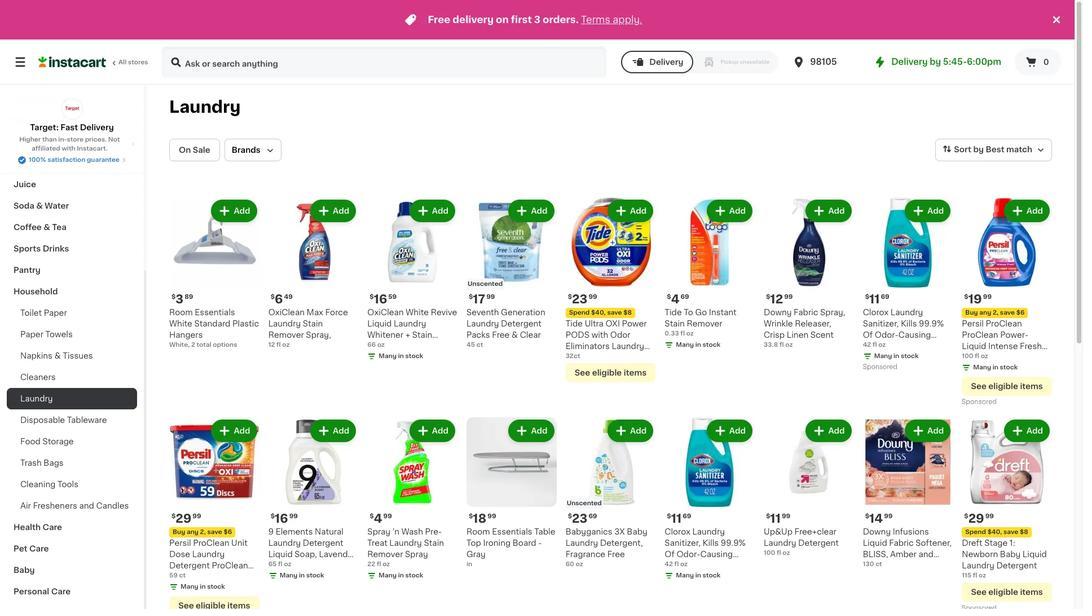 Task type: vqa. For each thing, say whether or not it's contained in the screenshot.


Task type: locate. For each thing, give the bounding box(es) containing it.
essentials for 3
[[195, 308, 235, 316]]

$ 19 99
[[964, 293, 992, 305]]

laundry inside seventh generation laundry detergent packs free & clear 45 ct
[[467, 320, 499, 328]]

persil down 19
[[962, 320, 984, 328]]

buy inside product group
[[966, 310, 978, 316]]

laundry inside spray 'n wash pre- treat laundry stain remover spray 22 fl oz
[[390, 540, 422, 547]]

stain down max
[[303, 320, 323, 328]]

0 vertical spatial paper
[[44, 309, 67, 317]]

add for $ 16 99
[[333, 427, 349, 435]]

care inside health care link
[[43, 524, 62, 532]]

1 horizontal spatial ct
[[477, 342, 483, 348]]

on
[[179, 146, 191, 154], [898, 342, 910, 350], [700, 562, 712, 570]]

2 vertical spatial on
[[700, 562, 712, 570]]

0 horizontal spatial 42 fl oz
[[665, 562, 688, 568]]

9
[[268, 528, 274, 536]]

odor
[[610, 331, 631, 339]]

see eligible items for 29
[[971, 589, 1043, 597]]

baby inside dreft stage 1: newborn baby liquid laundry detergent 115 fl oz
[[1000, 551, 1021, 559]]

cleaning tools link
[[7, 474, 137, 495]]

0 vertical spatial 4
[[671, 293, 680, 305]]

0
[[1044, 58, 1049, 66]]

1 vertical spatial of
[[665, 551, 675, 559]]

$ 29 99 up dreft
[[964, 513, 994, 525]]

up&up free+clear laundry detergent 100 fl oz
[[764, 528, 839, 557]]

1:
[[1010, 540, 1015, 547]]

1 horizontal spatial paper
[[44, 309, 67, 317]]

care right pet
[[29, 545, 49, 553]]

stain
[[303, 320, 323, 328], [665, 320, 685, 328], [412, 331, 432, 339], [424, 540, 444, 547]]

room inside room essentials white standard plastic hangers white, 2 total options
[[169, 308, 193, 316]]

0 horizontal spatial paper
[[20, 331, 43, 339]]

remover inside oxiclean max force laundry stain remover spray, 12 fl oz
[[268, 331, 304, 339]]

0 vertical spatial persil
[[962, 320, 984, 328]]

2 23 from the top
[[572, 513, 588, 525]]

1 horizontal spatial free
[[492, 331, 510, 339]]

proclean left unit
[[193, 540, 229, 547]]

& right soda
[[36, 202, 43, 210]]

on inside on sale button
[[179, 146, 191, 154]]

paper down toilet
[[20, 331, 43, 339]]

$ 29 99 for persil proclean unit dose laundry detergent proclean discs oxi power
[[172, 513, 201, 525]]

$40, up ultra
[[591, 310, 606, 316]]

0 horizontal spatial 2,
[[200, 529, 206, 536]]

liquid up bliss,
[[863, 540, 887, 547]]

1 vertical spatial power
[[210, 573, 235, 581]]

remover down treat
[[367, 551, 403, 559]]

add for $ 17 99
[[531, 207, 548, 215]]

essentials inside room essentials table top ironing board - gray in
[[492, 528, 532, 536]]

2 oxiclean from the left
[[367, 308, 404, 316]]

pods
[[566, 331, 590, 339]]

stain inside spray 'n wash pre- treat laundry stain remover spray 22 fl oz
[[424, 540, 444, 547]]

1 horizontal spatial $ 29 99
[[964, 513, 994, 525]]

buy any 2, save $6
[[966, 310, 1025, 316], [173, 529, 232, 536]]

oxiclean down $ 16 59
[[367, 308, 404, 316]]

0 horizontal spatial tide
[[566, 320, 583, 328]]

99 inside $ 14 99
[[884, 514, 893, 520]]

odor-
[[875, 331, 899, 339], [677, 551, 700, 559]]

0 horizontal spatial 29
[[176, 513, 191, 525]]

2 horizontal spatial on
[[898, 342, 910, 350]]

$ for the add button for $ 12 99
[[766, 294, 770, 300]]

1 horizontal spatial and
[[919, 551, 934, 559]]

1 23 from the top
[[572, 293, 588, 305]]

1 vertical spatial room
[[467, 528, 490, 536]]

0 horizontal spatial kills
[[703, 540, 719, 547]]

room inside room essentials table top ironing board - gray in
[[467, 528, 490, 536]]

buy for 29
[[173, 529, 185, 536]]

add button for $ 17 99
[[510, 201, 553, 221]]

0 vertical spatial with
[[62, 146, 75, 152]]

unscented up $ 23 69
[[567, 501, 602, 507]]

0 horizontal spatial $40,
[[591, 310, 606, 316]]

0 vertical spatial eligible
[[592, 369, 622, 377]]

tide up pods at the right of the page
[[566, 320, 583, 328]]

free left delivery
[[428, 15, 450, 24]]

spray down wash
[[405, 551, 428, 559]]

$ inside $ 16 59
[[370, 294, 374, 300]]

care inside pet care link
[[29, 545, 49, 553]]

buy any 2, save $6 down $ 19 99
[[966, 310, 1025, 316]]

$ 23 99
[[568, 293, 597, 305]]

see eligible items down pacs
[[575, 369, 647, 377]]

care
[[43, 524, 62, 532], [29, 545, 49, 553], [51, 588, 71, 596]]

eligible for 19
[[989, 382, 1018, 390]]

tide for tide to go instant stain remover 0.33 fl oz
[[665, 308, 682, 316]]

napkins & tissues link
[[7, 345, 137, 367]]

$6 inside product group
[[1017, 310, 1025, 316]]

oz inside up&up free+clear laundry detergent 100 fl oz
[[783, 550, 790, 557]]

see eligible items down 'intense'
[[971, 382, 1043, 390]]

see eligible items button down 'intense'
[[962, 377, 1052, 396]]

fl inside oxiclean max force laundry stain remover spray, 12 fl oz
[[276, 342, 281, 348]]

remover for instant
[[687, 320, 723, 328]]

0 horizontal spatial oxiclean
[[268, 308, 305, 316]]

$8 up the odor
[[624, 310, 632, 316]]

$
[[172, 294, 176, 300], [469, 294, 473, 300], [766, 294, 770, 300], [271, 294, 275, 300], [370, 294, 374, 300], [568, 294, 572, 300], [667, 294, 671, 300], [865, 294, 869, 300], [964, 294, 969, 300], [172, 514, 176, 520], [469, 514, 473, 520], [766, 514, 770, 520], [271, 514, 275, 520], [370, 514, 374, 520], [568, 514, 572, 520], [667, 514, 671, 520], [865, 514, 869, 520], [964, 514, 969, 520]]

stock for the add button associated with $ 16 99
[[306, 573, 324, 579]]

see inside product group
[[971, 382, 987, 390]]

0 vertical spatial odor-
[[875, 331, 899, 339]]

0 vertical spatial any
[[980, 310, 991, 316]]

remover inside 'tide to go instant stain remover 0.33 fl oz'
[[687, 320, 723, 328]]

liquid up whitener
[[367, 320, 392, 328]]

1 vertical spatial see eligible items
[[971, 382, 1043, 390]]

proclean down unit
[[212, 562, 248, 570]]

$40,
[[591, 310, 606, 316], [988, 529, 1002, 536]]

1 horizontal spatial 42 fl oz
[[863, 342, 886, 348]]

add button for $ 3 89
[[212, 201, 256, 221]]

1 vertical spatial with
[[592, 331, 608, 339]]

by left 5:45-
[[930, 58, 941, 66]]

to
[[684, 308, 693, 316]]

fl inside downy fabric spray, wrinkle releaser, crisp linen scent 33.8 fl oz
[[780, 342, 784, 348]]

target: fast delivery logo image
[[61, 98, 83, 120]]

items for 23
[[624, 369, 647, 377]]

100 inside product group
[[962, 353, 974, 359]]

room up top in the left bottom of the page
[[467, 528, 490, 536]]

persil proclean proclean power- liquid intense fresh detergent
[[962, 320, 1042, 361]]

tide for tide ultra oxi power pods with odor eliminators laundry detergent pacs
[[566, 320, 583, 328]]

1 vertical spatial 59
[[169, 573, 178, 579]]

downy inside downy fabric spray, wrinkle releaser, crisp linen scent 33.8 fl oz
[[764, 308, 792, 316]]

4 up treat
[[374, 513, 382, 525]]

99 inside $ 23 99
[[589, 294, 597, 300]]

many in stock inside product group
[[973, 364, 1018, 371]]

$ for the add button corresponding to $ 4 99
[[370, 514, 374, 520]]

ct right '130'
[[876, 562, 882, 568]]

laundry link
[[7, 388, 137, 410]]

2 horizontal spatial baby
[[1000, 551, 1021, 559]]

discs
[[169, 573, 192, 581]]

downy down 14 on the bottom
[[863, 528, 891, 536]]

with down in-
[[62, 146, 75, 152]]

guarantee
[[87, 157, 120, 163]]

spend $40, save $8 for 23
[[569, 310, 632, 316]]

eligible inside product group
[[989, 382, 1018, 390]]

oxiclean inside oxiclean white revive liquid laundry whitener + stain remover,
[[367, 308, 404, 316]]

top
[[467, 540, 481, 547]]

65
[[268, 562, 277, 568]]

many in stock for the add button associated with $ 4 69
[[676, 342, 721, 348]]

59 inside $ 16 59
[[388, 294, 397, 300]]

persil proclean unit dose laundry detergent proclean discs oxi power
[[169, 540, 248, 581]]

99 up up&up
[[782, 514, 791, 520]]

ice cream link
[[7, 88, 137, 109]]

29 up dreft
[[969, 513, 984, 525]]

toilet paper
[[20, 309, 67, 317]]

add button for $ 18 99
[[510, 421, 553, 441]]

0 horizontal spatial by
[[930, 58, 941, 66]]

99 right 14 on the bottom
[[884, 514, 893, 520]]

0 horizontal spatial 100
[[764, 550, 775, 557]]

packs
[[467, 331, 490, 339]]

1 horizontal spatial $8
[[1020, 529, 1028, 536]]

$8 for 23
[[624, 310, 632, 316]]

sanitizer,
[[863, 320, 899, 328], [665, 540, 701, 547]]

persil up dose
[[169, 540, 191, 547]]

$40, for 29
[[988, 529, 1002, 536]]

unscented for 17
[[468, 281, 503, 287]]

0 horizontal spatial remover
[[268, 331, 304, 339]]

99 up ultra
[[589, 294, 597, 300]]

1 vertical spatial oxi
[[194, 573, 208, 581]]

0 horizontal spatial 12
[[268, 342, 275, 348]]

1 vertical spatial paper
[[20, 331, 43, 339]]

laundry inside oxiclean white revive liquid laundry whitener + stain remover,
[[394, 320, 426, 328]]

essentials for 18
[[492, 528, 532, 536]]

spray,
[[820, 308, 845, 316], [306, 331, 331, 339]]

59
[[388, 294, 397, 300], [169, 573, 178, 579]]

drinks
[[43, 245, 69, 253]]

spray, inside downy fabric spray, wrinkle releaser, crisp linen scent 33.8 fl oz
[[820, 308, 845, 316]]

$ inside $ 16 99
[[271, 514, 275, 520]]

tide inside 'tide to go instant stain remover 0.33 fl oz'
[[665, 308, 682, 316]]

1 vertical spatial $8
[[1020, 529, 1028, 536]]

0 vertical spatial essentials
[[195, 308, 235, 316]]

buy up dose
[[173, 529, 185, 536]]

power down unit
[[210, 573, 235, 581]]

5:45-
[[943, 58, 967, 66]]

fabric up releaser,
[[794, 308, 818, 316]]

pet care link
[[7, 538, 137, 560]]

bliss,
[[863, 551, 888, 559]]

oz inside oxiclean max force laundry stain remover spray, 12 fl oz
[[282, 342, 290, 348]]

2 $ 29 99 from the left
[[964, 513, 994, 525]]

4 up 'tide to go instant stain remover 0.33 fl oz'
[[671, 293, 680, 305]]

food
[[20, 438, 41, 446]]

Search field
[[162, 47, 606, 77]]

fabric up 'amber'
[[889, 540, 914, 547]]

1 vertical spatial 3
[[176, 293, 184, 305]]

$6 up unit
[[224, 529, 232, 536]]

0 vertical spatial on
[[179, 146, 191, 154]]

many
[[676, 342, 694, 348], [379, 353, 397, 359], [874, 353, 892, 359], [973, 364, 991, 371], [280, 573, 298, 579], [379, 573, 397, 579], [676, 573, 694, 579], [181, 584, 198, 590]]

1 vertical spatial 99.9%
[[721, 540, 746, 547]]

stain right +
[[412, 331, 432, 339]]

see eligible items
[[575, 369, 647, 377], [971, 382, 1043, 390], [971, 589, 1043, 597]]

bacteria
[[863, 342, 896, 350], [665, 562, 698, 570]]

spend for 29
[[966, 529, 986, 536]]

$ 23 69
[[568, 513, 597, 525]]

0 vertical spatial 100
[[962, 353, 974, 359]]

0 horizontal spatial oxi
[[194, 573, 208, 581]]

1 vertical spatial eligible
[[989, 382, 1018, 390]]

0.33
[[665, 330, 679, 337]]

items down pacs
[[624, 369, 647, 377]]

board
[[513, 540, 536, 547]]

items down 'fresh'
[[1020, 382, 1043, 390]]

stain up "0.33" on the right of the page
[[665, 320, 685, 328]]

paper up towels
[[44, 309, 67, 317]]

liquid up 100 fl oz
[[962, 342, 987, 350]]

items for 19
[[1020, 382, 1043, 390]]

1 $ 29 99 from the left
[[172, 513, 201, 525]]

see eligible items for 23
[[575, 369, 647, 377]]

$ 16 59
[[370, 293, 397, 305]]

by inside best match sort by field
[[974, 146, 984, 154]]

white up +
[[406, 308, 429, 316]]

98105
[[810, 58, 837, 66]]

household link
[[7, 281, 137, 302]]

2 horizontal spatial 11
[[869, 293, 880, 305]]

persil for 29
[[169, 540, 191, 547]]

$ inside $ 14 99
[[865, 514, 869, 520]]

99 up wrinkle
[[784, 294, 793, 300]]

1 horizontal spatial spray
[[405, 551, 428, 559]]

pantry
[[14, 266, 40, 274]]

0 horizontal spatial power
[[210, 573, 235, 581]]

16 up whitener
[[374, 293, 387, 305]]

product group containing 6
[[268, 197, 358, 350]]

0 vertical spatial downy
[[764, 308, 792, 316]]

add for $ 14 99
[[928, 427, 944, 435]]

first
[[511, 15, 532, 24]]

spend down $ 23 99
[[569, 310, 590, 316]]

2, up 'persil proclean proclean power- liquid intense fresh detergent'
[[993, 310, 999, 316]]

liquid up 65 fl oz
[[268, 551, 293, 559]]

items down dreft stage 1: newborn baby liquid laundry detergent 115 fl oz
[[1020, 589, 1043, 597]]

$8 up dreft stage 1: newborn baby liquid laundry detergent 115 fl oz
[[1020, 529, 1028, 536]]

any for 19
[[980, 310, 991, 316]]

spend $40, save $8 up stage
[[966, 529, 1028, 536]]

napkins
[[20, 352, 52, 360]]

product group containing 18
[[467, 417, 557, 569]]

2 vertical spatial items
[[1020, 589, 1043, 597]]

0 vertical spatial causing
[[899, 331, 931, 339]]

baby inside babyganics 3x baby laundry detergent, fragrance free 60 oz
[[627, 528, 648, 536]]

0 horizontal spatial ct
[[179, 573, 186, 579]]

$ inside $ 11 99
[[766, 514, 770, 520]]

and
[[79, 502, 94, 510], [919, 551, 934, 559]]

0 vertical spatial items
[[624, 369, 647, 377]]

add for $ 11 99
[[829, 427, 845, 435]]

2, inside product group
[[993, 310, 999, 316]]

fl inside up&up free+clear laundry detergent 100 fl oz
[[777, 550, 781, 557]]

0 vertical spatial $6
[[1017, 310, 1025, 316]]

cleaning
[[20, 481, 55, 489]]

power inside "persil proclean unit dose laundry detergent proclean discs oxi power"
[[210, 573, 235, 581]]

1 vertical spatial tide
[[566, 320, 583, 328]]

soda & water link
[[7, 195, 137, 217]]

any for 29
[[187, 529, 199, 536]]

and down softener,
[[919, 551, 934, 559]]

1 horizontal spatial $ 11 69
[[865, 293, 890, 305]]

powered
[[268, 573, 303, 581]]

$ inside $ 12 99
[[766, 294, 770, 300]]

1 vertical spatial buy
[[173, 529, 185, 536]]

$ inside $ 3 89
[[172, 294, 176, 300]]

0 horizontal spatial spray,
[[306, 331, 331, 339]]

6
[[275, 293, 283, 305]]

$ inside $ 4 99
[[370, 514, 374, 520]]

0 vertical spatial power
[[622, 320, 647, 328]]

care down fresheners
[[43, 524, 62, 532]]

99 right 18 in the left bottom of the page
[[488, 514, 496, 520]]

9 elements natural laundry detergent liquid soap, lavender scent, vinegar powered
[[268, 528, 356, 581]]

essentials inside room essentials white standard plastic hangers white, 2 total options
[[195, 308, 235, 316]]

room for 18
[[467, 528, 490, 536]]

$ 29 99 for dreft stage 1: newborn baby liquid laundry detergent
[[964, 513, 994, 525]]

$ 14 99
[[865, 513, 893, 525]]

eligible for 23
[[592, 369, 622, 377]]

essentials up standard
[[195, 308, 235, 316]]

$ for the add button related to $ 14 99
[[865, 514, 869, 520]]

pacs
[[608, 354, 628, 361]]

service type group
[[621, 51, 779, 73]]

health care link
[[7, 517, 137, 538]]

spray, down max
[[306, 331, 331, 339]]

persil inside "persil proclean unit dose laundry detergent proclean discs oxi power"
[[169, 540, 191, 547]]

0 horizontal spatial $8
[[624, 310, 632, 316]]

downy infusions liquid fabric softener, bliss, amber and rose
[[863, 528, 952, 570]]

$ for the add button associated with $ 16 99
[[271, 514, 275, 520]]

1 oxiclean from the left
[[268, 308, 305, 316]]

1 vertical spatial kills
[[703, 540, 719, 547]]

and inside downy infusions liquid fabric softener, bliss, amber and rose
[[919, 551, 934, 559]]

$ for the add button related to $ 18 99
[[469, 514, 473, 520]]

spend up dreft
[[966, 529, 986, 536]]

persil inside 'persil proclean proclean power- liquid intense fresh detergent'
[[962, 320, 984, 328]]

1 29 from the left
[[176, 513, 191, 525]]

remover down go
[[687, 320, 723, 328]]

$6 up power-
[[1017, 310, 1025, 316]]

tide inside tide ultra oxi power pods with odor eliminators laundry detergent pacs
[[566, 320, 583, 328]]

3 inside limited time offer region
[[534, 15, 541, 24]]

proclean up power-
[[986, 320, 1022, 328]]

69 for the add button related to $ 11 69
[[683, 514, 691, 520]]

detergent inside 'persil proclean proclean power- liquid intense fresh detergent'
[[962, 354, 1003, 361]]

1 horizontal spatial 100
[[962, 353, 974, 359]]

1 vertical spatial and
[[919, 551, 934, 559]]

tide down $ 4 69 at the right of the page
[[665, 308, 682, 316]]

see eligible items button down dreft stage 1: newborn baby liquid laundry detergent 115 fl oz
[[962, 583, 1052, 602]]

downy for downy infusions liquid fabric softener, bliss, amber and rose
[[863, 528, 891, 536]]

2, up "persil proclean unit dose laundry detergent proclean discs oxi power"
[[200, 529, 206, 536]]

many in stock for the add button related to $ 16 59
[[379, 353, 423, 359]]

sponsored badge image
[[863, 364, 897, 371], [962, 399, 996, 405], [962, 605, 996, 609]]

room
[[169, 308, 193, 316], [467, 528, 490, 536]]

1 horizontal spatial 99.9%
[[919, 320, 944, 328]]

detergent down 1:
[[997, 562, 1037, 570]]

stain inside 'tide to go instant stain remover 0.33 fl oz'
[[665, 320, 685, 328]]

$8 for 29
[[1020, 529, 1028, 536]]

baby down 1:
[[1000, 551, 1021, 559]]

100
[[962, 353, 974, 359], [764, 550, 775, 557]]

see for 19
[[971, 382, 987, 390]]

by for sort
[[974, 146, 984, 154]]

items inside product group
[[1020, 382, 1043, 390]]

many in stock for the add button associated with $ 16 99
[[280, 573, 324, 579]]

cheese
[[14, 159, 45, 167]]

99 right 19
[[983, 294, 992, 300]]

0 vertical spatial room
[[169, 308, 193, 316]]

23
[[572, 293, 588, 305], [572, 513, 588, 525]]

1 vertical spatial 2,
[[200, 529, 206, 536]]

1 vertical spatial buy any 2, save $6
[[173, 529, 232, 536]]

power up the odor
[[622, 320, 647, 328]]

3 left 89
[[176, 293, 184, 305]]

1 horizontal spatial downy
[[863, 528, 891, 536]]

storage
[[43, 438, 74, 446]]

any down $ 19 99
[[980, 310, 991, 316]]

see down 115
[[971, 589, 987, 597]]

0 horizontal spatial $6
[[224, 529, 232, 536]]

0 vertical spatial by
[[930, 58, 941, 66]]

$ for $ 23 69 the add button
[[568, 514, 572, 520]]

oxiclean down $ 6 49
[[268, 308, 305, 316]]

by for delivery
[[930, 58, 941, 66]]

detergent down the eliminators
[[566, 354, 606, 361]]

stock for the add button corresponding to $ 4 99
[[405, 573, 423, 579]]

pre-
[[425, 528, 442, 536]]

in
[[696, 342, 701, 348], [398, 353, 404, 359], [894, 353, 900, 359], [993, 364, 999, 371], [467, 562, 472, 568], [299, 573, 305, 579], [398, 573, 404, 579], [696, 573, 701, 579], [200, 584, 206, 590]]

detergent inside up&up free+clear laundry detergent 100 fl oz
[[798, 540, 839, 547]]

ct right 45
[[477, 342, 483, 348]]

12 down 6
[[268, 342, 275, 348]]

None search field
[[161, 46, 607, 78]]

see eligible items button down pacs
[[566, 363, 656, 382]]

1 vertical spatial spray
[[405, 551, 428, 559]]

0 horizontal spatial clorox laundry sanitizer, kills 99.9% of odor-causing bacteria on laundry
[[665, 528, 746, 570]]

2 29 from the left
[[969, 513, 984, 525]]

49
[[284, 294, 293, 300]]

fl inside spray 'n wash pre- treat laundry stain remover spray 22 fl oz
[[377, 562, 381, 568]]

$40, up stage
[[988, 529, 1002, 536]]

1 vertical spatial remover
[[268, 331, 304, 339]]

29
[[176, 513, 191, 525], [969, 513, 984, 525]]

spray up treat
[[367, 528, 391, 536]]

$ inside $ 23 69
[[568, 514, 572, 520]]

oz inside babyganics 3x baby laundry detergent, fragrance free 60 oz
[[576, 562, 583, 568]]

see eligible items button for 23
[[566, 363, 656, 382]]

detergent down natural
[[303, 540, 343, 547]]

99 right 17
[[486, 294, 495, 300]]

foods
[[43, 116, 68, 124]]

delivery
[[453, 15, 494, 24]]

1 horizontal spatial sanitizer,
[[863, 320, 899, 328]]

detergent down the free+clear
[[798, 540, 839, 547]]

$ for the add button for $ 17 99
[[469, 294, 473, 300]]

100%
[[29, 157, 46, 163]]

add button for $ 23 69
[[609, 421, 652, 441]]

product group
[[169, 197, 259, 350], [268, 197, 358, 350], [367, 197, 458, 363], [467, 197, 557, 350], [566, 197, 656, 382], [665, 197, 755, 352], [764, 197, 854, 350], [863, 197, 953, 373], [962, 197, 1052, 408], [169, 417, 259, 609], [268, 417, 358, 583], [367, 417, 458, 583], [467, 417, 557, 569], [566, 417, 656, 570], [665, 417, 755, 583], [764, 417, 854, 558], [863, 417, 953, 570], [962, 417, 1052, 609]]

add button for $ 16 59
[[411, 201, 454, 221]]

$ inside $ 6 49
[[271, 294, 275, 300]]

instacart logo image
[[38, 55, 106, 69]]

kills
[[901, 320, 917, 328], [703, 540, 719, 547]]

laundry inside "persil proclean unit dose laundry detergent proclean discs oxi power"
[[192, 551, 225, 559]]

baby down pet
[[14, 566, 35, 574]]

amber
[[890, 551, 917, 559]]

detergent up the discs
[[169, 562, 210, 570]]

1 horizontal spatial room
[[467, 528, 490, 536]]

& inside 'link'
[[54, 352, 61, 360]]

downy inside downy infusions liquid fabric softener, bliss, amber and rose
[[863, 528, 891, 536]]

care for personal care
[[51, 588, 71, 596]]

99 inside $ 4 99
[[383, 514, 392, 520]]

many in stock for the add button corresponding to $ 4 99
[[379, 573, 423, 579]]

baby right 3x
[[627, 528, 648, 536]]

1 horizontal spatial of
[[863, 331, 873, 339]]

2 vertical spatial eligible
[[989, 589, 1018, 597]]

fragrance
[[566, 551, 606, 559]]

spend $40, save $8
[[569, 310, 632, 316], [966, 529, 1028, 536]]

0 horizontal spatial 4
[[374, 513, 382, 525]]

unit
[[231, 540, 248, 547]]

sponsored badge image inside product group
[[962, 399, 996, 405]]

1 horizontal spatial fabric
[[889, 540, 914, 547]]

$ inside $ 18 99
[[469, 514, 473, 520]]

oz inside dreft stage 1: newborn baby liquid laundry detergent 115 fl oz
[[979, 573, 986, 579]]

oxi right the discs
[[194, 573, 208, 581]]

power inside tide ultra oxi power pods with odor eliminators laundry detergent pacs
[[622, 320, 647, 328]]

0 vertical spatial spray,
[[820, 308, 845, 316]]

$ inside $ 4 69
[[667, 294, 671, 300]]

0 horizontal spatial spend
[[569, 310, 590, 316]]

0 vertical spatial white
[[406, 308, 429, 316]]

stain inside oxiclean white revive liquid laundry whitener + stain remover,
[[412, 331, 432, 339]]

stain down pre-
[[424, 540, 444, 547]]

toilet
[[20, 309, 42, 317]]

proclean
[[986, 320, 1022, 328], [962, 331, 998, 339], [193, 540, 229, 547], [212, 562, 248, 570]]

$ for the add button corresponding to $ 6 49
[[271, 294, 275, 300]]

$8
[[624, 310, 632, 316], [1020, 529, 1028, 536]]

proclean up 100 fl oz
[[962, 331, 998, 339]]

add for $ 18 99
[[531, 427, 548, 435]]

spend $40, save $8 up ultra
[[569, 310, 632, 316]]

natural
[[315, 528, 344, 536]]

fl
[[681, 330, 685, 337], [780, 342, 784, 348], [276, 342, 281, 348], [873, 342, 877, 348], [975, 353, 979, 359], [777, 550, 781, 557], [278, 562, 283, 568], [377, 562, 381, 568], [675, 562, 679, 568], [973, 573, 977, 579]]

personal care
[[14, 588, 71, 596]]

69 inside $ 4 69
[[681, 294, 689, 300]]

1 vertical spatial spray,
[[306, 331, 331, 339]]

0 vertical spatial $8
[[624, 310, 632, 316]]

16 for $ 16 59
[[374, 293, 387, 305]]

65 fl oz
[[268, 562, 291, 568]]

eligible for 29
[[989, 589, 1018, 597]]

1 horizontal spatial power
[[622, 320, 647, 328]]

1 horizontal spatial 4
[[671, 293, 680, 305]]

0 vertical spatial tide
[[665, 308, 682, 316]]

remover
[[687, 320, 723, 328], [268, 331, 304, 339], [367, 551, 403, 559]]

& left the clear
[[512, 331, 518, 339]]

care down baby link at the bottom of the page
[[51, 588, 71, 596]]

& left tissues
[[54, 352, 61, 360]]

& for water
[[36, 202, 43, 210]]

1 vertical spatial odor-
[[677, 551, 700, 559]]

eligible down dreft stage 1: newborn baby liquid laundry detergent 115 fl oz
[[989, 589, 1018, 597]]

1 horizontal spatial delivery
[[650, 58, 684, 66]]

12 up wrinkle
[[770, 293, 783, 305]]

1 vertical spatial unscented
[[567, 501, 602, 507]]

0 horizontal spatial free
[[428, 15, 450, 24]]

by right sort
[[974, 146, 984, 154]]

130 ct
[[863, 562, 882, 568]]

100 inside up&up free+clear laundry detergent 100 fl oz
[[764, 550, 775, 557]]

0 horizontal spatial of
[[665, 551, 675, 559]]

0 vertical spatial kills
[[901, 320, 917, 328]]

buy any 2, save $6 for 29
[[173, 529, 232, 536]]

1 horizontal spatial by
[[974, 146, 984, 154]]

23 up babyganics
[[572, 513, 588, 525]]

eligible down 'intense'
[[989, 382, 1018, 390]]

1 vertical spatial downy
[[863, 528, 891, 536]]

buy any 2, save $6 inside product group
[[966, 310, 1025, 316]]

persil
[[962, 320, 984, 328], [169, 540, 191, 547]]

target: fast delivery
[[30, 124, 114, 131]]



Task type: describe. For each thing, give the bounding box(es) containing it.
fl inside dreft stage 1: newborn baby liquid laundry detergent 115 fl oz
[[973, 573, 977, 579]]

laundry inside dreft stage 1: newborn baby liquid laundry detergent 115 fl oz
[[962, 562, 995, 570]]

downy for downy fabric spray, wrinkle releaser, crisp linen scent 33.8 fl oz
[[764, 308, 792, 316]]

free inside seventh generation laundry detergent packs free & clear 45 ct
[[492, 331, 510, 339]]

oz inside downy fabric spray, wrinkle releaser, crisp linen scent 33.8 fl oz
[[786, 342, 793, 348]]

0 vertical spatial $ 11 69
[[865, 293, 890, 305]]

towels
[[45, 331, 73, 339]]

1 horizontal spatial 42
[[863, 342, 871, 348]]

& for tea
[[44, 223, 50, 231]]

in inside room essentials table top ironing board - gray in
[[467, 562, 472, 568]]

eliminators
[[566, 342, 610, 350]]

1 vertical spatial $ 11 69
[[667, 513, 691, 525]]

1 vertical spatial clorox laundry sanitizer, kills 99.9% of odor-causing bacteria on laundry
[[665, 528, 746, 570]]

bakery
[[14, 138, 42, 146]]

softener,
[[916, 540, 952, 547]]

save up "persil proclean unit dose laundry detergent proclean discs oxi power"
[[207, 529, 222, 536]]

oxiclean for laundry
[[268, 308, 305, 316]]

59 ct
[[169, 573, 186, 579]]

16 for $ 16 99
[[275, 513, 288, 525]]

ultra
[[585, 320, 604, 328]]

paper inside toilet paper link
[[44, 309, 67, 317]]

99 inside $ 18 99
[[488, 514, 496, 520]]

cream
[[28, 95, 55, 103]]

stain inside oxiclean max force laundry stain remover spray, 12 fl oz
[[303, 320, 323, 328]]

many inside product group
[[973, 364, 991, 371]]

lavender
[[319, 551, 356, 559]]

spend for 23
[[569, 310, 590, 316]]

detergent inside tide ultra oxi power pods with odor eliminators laundry detergent pacs
[[566, 354, 606, 361]]

4 for tide
[[671, 293, 680, 305]]

infusions
[[893, 528, 929, 536]]

disposable
[[20, 416, 65, 424]]

0 vertical spatial clorox
[[863, 308, 889, 316]]

add button for $ 6 49
[[312, 201, 355, 221]]

sports
[[14, 245, 41, 253]]

2, for 19
[[993, 310, 999, 316]]

sports drinks
[[14, 245, 69, 253]]

match
[[1007, 146, 1033, 154]]

laundry inside babyganics 3x baby laundry detergent, fragrance free 60 oz
[[566, 540, 598, 547]]

0 button
[[1015, 49, 1061, 76]]

add button for $ 11 99
[[807, 421, 851, 441]]

Best match Sort by field
[[936, 139, 1052, 161]]

scent
[[811, 331, 834, 339]]

fl inside 'tide to go instant stain remover 0.33 fl oz'
[[681, 330, 685, 337]]

laundry inside oxiclean max force laundry stain remover spray, 12 fl oz
[[268, 320, 301, 328]]

juice link
[[7, 174, 137, 195]]

0 horizontal spatial bacteria
[[665, 562, 698, 570]]

0 vertical spatial sanitizer,
[[863, 320, 899, 328]]

cleaning tools
[[20, 481, 78, 489]]

0 horizontal spatial 11
[[671, 513, 682, 525]]

add for $ 4 69
[[729, 207, 746, 215]]

1 horizontal spatial 11
[[770, 513, 781, 525]]

33.8
[[764, 342, 778, 348]]

3 inside product group
[[176, 293, 184, 305]]

on sale
[[179, 146, 210, 154]]

0 vertical spatial sponsored badge image
[[863, 364, 897, 371]]

prices.
[[85, 137, 107, 143]]

higher than in-store prices. not affiliated with instacart.
[[19, 137, 120, 152]]

many in stock for the add button related to $ 11 69
[[676, 573, 721, 579]]

liquid inside dreft stage 1: newborn baby liquid laundry detergent 115 fl oz
[[1023, 551, 1047, 559]]

baby link
[[7, 560, 137, 581]]

detergent inside dreft stage 1: newborn baby liquid laundry detergent 115 fl oz
[[997, 562, 1037, 570]]

product group containing 3
[[169, 197, 259, 350]]

$ 4 99
[[370, 513, 392, 525]]

99 inside $ 19 99
[[983, 294, 992, 300]]

$ for the add button associated with $ 4 69
[[667, 294, 671, 300]]

juice
[[14, 181, 36, 188]]

69 for the add button associated with $ 4 69
[[681, 294, 689, 300]]

0 horizontal spatial 99.9%
[[721, 540, 746, 547]]

product group containing 19
[[962, 197, 1052, 408]]

target:
[[30, 124, 59, 131]]

oxiclean max force laundry stain remover spray, 12 fl oz
[[268, 308, 348, 348]]

babyganics
[[566, 528, 613, 536]]

fast
[[61, 124, 78, 131]]

white inside oxiclean white revive liquid laundry whitener + stain remover,
[[406, 308, 429, 316]]

oz inside 'tide to go instant stain remover 0.33 fl oz'
[[686, 330, 694, 337]]

with inside tide ultra oxi power pods with odor eliminators laundry detergent pacs
[[592, 331, 608, 339]]

sports drinks link
[[7, 238, 137, 260]]

0 vertical spatial of
[[863, 331, 873, 339]]

go
[[695, 308, 707, 316]]

detergent inside seventh generation laundry detergent packs free & clear 45 ct
[[501, 320, 542, 328]]

household
[[14, 288, 58, 296]]

meat & seafood link
[[7, 67, 137, 88]]

99 inside $ 12 99
[[784, 294, 793, 300]]

0 horizontal spatial spray
[[367, 528, 391, 536]]

product group containing 17
[[467, 197, 557, 350]]

fresheners
[[33, 502, 77, 510]]

free inside limited time offer region
[[428, 15, 450, 24]]

ct for 14
[[876, 562, 882, 568]]

stock for the add button related to $ 11 69
[[703, 573, 721, 579]]

detergent inside 9 elements natural laundry detergent liquid soap, lavender scent, vinegar powered
[[303, 540, 343, 547]]

ironing
[[483, 540, 511, 547]]

see eligible items button for 29
[[962, 583, 1052, 602]]

items for 29
[[1020, 589, 1043, 597]]

66
[[367, 342, 376, 348]]

$6 for 29
[[224, 529, 232, 536]]

$40, for 23
[[591, 310, 606, 316]]

care for pet care
[[29, 545, 49, 553]]

liquid inside 'persil proclean proclean power- liquid intense fresh detergent'
[[962, 342, 987, 350]]

air fresheners and candles
[[20, 502, 129, 510]]

persil for 19
[[962, 320, 984, 328]]

0 horizontal spatial and
[[79, 502, 94, 510]]

$ 17 99
[[469, 293, 495, 305]]

add for $ 6 49
[[333, 207, 349, 215]]

1 vertical spatial clorox
[[665, 528, 691, 536]]

scent,
[[268, 562, 294, 570]]

see for 29
[[971, 589, 987, 597]]

1 vertical spatial on
[[898, 342, 910, 350]]

$ 12 99
[[766, 293, 793, 305]]

add for $ 16 59
[[432, 207, 449, 215]]

17
[[473, 293, 485, 305]]

oxi inside tide ultra oxi power pods with odor eliminators laundry detergent pacs
[[606, 320, 620, 328]]

add for $ 23 69
[[630, 427, 647, 435]]

remover for laundry
[[268, 331, 304, 339]]

not
[[108, 137, 120, 143]]

ct inside seventh generation laundry detergent packs free & clear 45 ct
[[477, 342, 483, 348]]

oz inside spray 'n wash pre- treat laundry stain remover spray 22 fl oz
[[383, 562, 390, 568]]

ct for buy any 2, save $6
[[179, 573, 186, 579]]

delivery inside 'link'
[[80, 124, 114, 131]]

spray, inside oxiclean max force laundry stain remover spray, 12 fl oz
[[306, 331, 331, 339]]

23 for $ 23 99
[[572, 293, 588, 305]]

99 up stage
[[985, 514, 994, 520]]

spend $40, save $8 for 29
[[966, 529, 1028, 536]]

0 vertical spatial bacteria
[[863, 342, 896, 350]]

seafood
[[45, 73, 79, 81]]

candles
[[96, 502, 129, 510]]

white,
[[169, 342, 190, 348]]

99 up "persil proclean unit dose laundry detergent proclean discs oxi power"
[[193, 514, 201, 520]]

buy any 2, save $6 for 19
[[966, 310, 1025, 316]]

99 inside $ 11 99
[[782, 514, 791, 520]]

1 horizontal spatial causing
[[899, 331, 931, 339]]

seventh generation laundry detergent packs free & clear 45 ct
[[467, 308, 545, 348]]

3x
[[615, 528, 625, 536]]

69 for $ 23 69 the add button
[[589, 514, 597, 520]]

stage
[[985, 540, 1008, 547]]

free inside babyganics 3x baby laundry detergent, fragrance free 60 oz
[[608, 551, 625, 559]]

0 horizontal spatial sanitizer,
[[665, 540, 701, 547]]

add button for $ 16 99
[[312, 421, 355, 441]]

& for seafood
[[36, 73, 43, 81]]

29 for persil proclean unit dose laundry detergent proclean discs oxi power
[[176, 513, 191, 525]]

newborn
[[962, 551, 998, 559]]

treat
[[367, 540, 388, 547]]

napkins & tissues
[[20, 352, 93, 360]]

room for 3
[[169, 308, 193, 316]]

add for $ 4 99
[[432, 427, 449, 435]]

1 horizontal spatial 12
[[770, 293, 783, 305]]

$ for the add button associated with $ 11 99
[[766, 514, 770, 520]]

buy for 19
[[966, 310, 978, 316]]

add button for $ 4 69
[[708, 201, 752, 221]]

$ inside $ 19 99
[[964, 294, 969, 300]]

0 horizontal spatial causing
[[700, 551, 733, 559]]

add for $ 12 99
[[829, 207, 845, 215]]

product group containing 14
[[863, 417, 953, 570]]

stock for the add button associated with $ 4 69
[[703, 342, 721, 348]]

seventh
[[467, 308, 499, 316]]

$ inside $ 23 99
[[568, 294, 572, 300]]

babyganics 3x baby laundry detergent, fragrance free 60 oz
[[566, 528, 648, 568]]

remover inside spray 'n wash pre- treat laundry stain remover spray 22 fl oz
[[367, 551, 403, 559]]

add for $ 3 89
[[234, 207, 250, 215]]

best
[[986, 146, 1005, 154]]

personal
[[14, 588, 49, 596]]

liquid inside downy infusions liquid fabric softener, bliss, amber and rose
[[863, 540, 887, 547]]

add for $ 11 69
[[729, 427, 746, 435]]

paper towels
[[20, 331, 73, 339]]

add button for $ 11 69
[[708, 421, 752, 441]]

stock for 19's see eligible items button
[[1000, 364, 1018, 371]]

0 horizontal spatial baby
[[14, 566, 35, 574]]

add button for $ 12 99
[[807, 201, 851, 221]]

paper towels link
[[7, 324, 137, 345]]

health
[[14, 524, 41, 532]]

sponsored badge image for 19
[[962, 399, 996, 405]]

cleaners link
[[7, 367, 137, 388]]

130
[[863, 562, 874, 568]]

room essentials table top ironing board - gray in
[[467, 528, 556, 568]]

coffee & tea
[[14, 223, 66, 231]]

detergent inside "persil proclean unit dose laundry detergent proclean discs oxi power"
[[169, 562, 210, 570]]

23 for $ 23 69
[[572, 513, 588, 525]]

apply.
[[613, 15, 642, 24]]

see eligible items for 19
[[971, 382, 1043, 390]]

releaser,
[[795, 320, 832, 328]]

$ for the add button related to $ 16 59
[[370, 294, 374, 300]]

detergent,
[[600, 540, 643, 547]]

$6 for 19
[[1017, 310, 1025, 316]]

oxi inside "persil proclean unit dose laundry detergent proclean discs oxi power"
[[194, 573, 208, 581]]

1 horizontal spatial on
[[700, 562, 712, 570]]

1 vertical spatial 42 fl oz
[[665, 562, 688, 568]]

paper inside 'paper towels' link
[[20, 331, 43, 339]]

29 for dreft stage 1: newborn baby liquid laundry detergent
[[969, 513, 984, 525]]

& inside seventh generation laundry detergent packs free & clear 45 ct
[[512, 331, 518, 339]]

99 inside $ 16 99
[[289, 514, 298, 520]]

liquid inside 9 elements natural laundry detergent liquid soap, lavender scent, vinegar powered
[[268, 551, 293, 559]]

whitener
[[367, 331, 403, 339]]

see for 23
[[575, 369, 590, 377]]

stores
[[128, 59, 148, 65]]

fabric inside downy fabric spray, wrinkle releaser, crisp linen scent 33.8 fl oz
[[794, 308, 818, 316]]

0 horizontal spatial 42
[[665, 562, 673, 568]]

oxiclean white revive liquid laundry whitener + stain remover,
[[367, 308, 457, 350]]

delivery for delivery by 5:45-6:00pm
[[892, 58, 928, 66]]

1 horizontal spatial odor-
[[875, 331, 899, 339]]

12 inside oxiclean max force laundry stain remover spray, 12 fl oz
[[268, 342, 275, 348]]

limited time offer region
[[0, 0, 1050, 39]]

with inside higher than in-store prices. not affiliated with instacart.
[[62, 146, 75, 152]]

care for health care
[[43, 524, 62, 532]]

stock for the add button related to $ 16 59
[[405, 353, 423, 359]]

99 inside '$ 17 99'
[[486, 294, 495, 300]]

delivery for delivery
[[650, 58, 684, 66]]

laundry inside 9 elements natural laundry detergent liquid soap, lavender scent, vinegar powered
[[268, 540, 301, 547]]

elements
[[276, 528, 313, 536]]

0 vertical spatial clorox laundry sanitizer, kills 99.9% of odor-causing bacteria on laundry
[[863, 308, 944, 350]]

than
[[42, 137, 57, 143]]

dreft stage 1: newborn baby liquid laundry detergent 115 fl oz
[[962, 540, 1047, 579]]

total
[[197, 342, 211, 348]]

sale
[[193, 146, 210, 154]]

save up the odor
[[607, 310, 622, 316]]

standard
[[194, 320, 230, 328]]

white inside room essentials white standard plastic hangers white, 2 total options
[[169, 320, 192, 328]]

save inside product group
[[1000, 310, 1015, 316]]

& for tissues
[[54, 352, 61, 360]]

0 horizontal spatial odor-
[[677, 551, 700, 559]]

115
[[962, 573, 972, 579]]

instacart.
[[77, 146, 108, 152]]

2
[[191, 342, 195, 348]]

many in stock for 19's see eligible items button
[[973, 364, 1018, 371]]

product group containing 12
[[764, 197, 854, 350]]

1 horizontal spatial kills
[[901, 320, 917, 328]]

add button for $ 4 99
[[411, 421, 454, 441]]

2, for 29
[[200, 529, 206, 536]]

$ for $ 3 89 the add button
[[172, 294, 176, 300]]

liquid inside oxiclean white revive liquid laundry whitener + stain remover,
[[367, 320, 392, 328]]

terms apply. link
[[581, 15, 642, 24]]

laundry inside up&up free+clear laundry detergent 100 fl oz
[[764, 540, 796, 547]]

add button for $ 14 99
[[906, 421, 950, 441]]

save up 1:
[[1004, 529, 1019, 536]]

laundry inside tide ultra oxi power pods with odor eliminators laundry detergent pacs
[[612, 342, 644, 350]]

brands button
[[224, 139, 281, 161]]

meat & seafood
[[14, 73, 79, 81]]

fabric inside downy infusions liquid fabric softener, bliss, amber and rose
[[889, 540, 914, 547]]

water
[[45, 202, 69, 210]]

100 fl oz
[[962, 353, 988, 359]]

see eligible items button for 19
[[962, 377, 1052, 396]]

terms
[[581, 15, 610, 24]]



